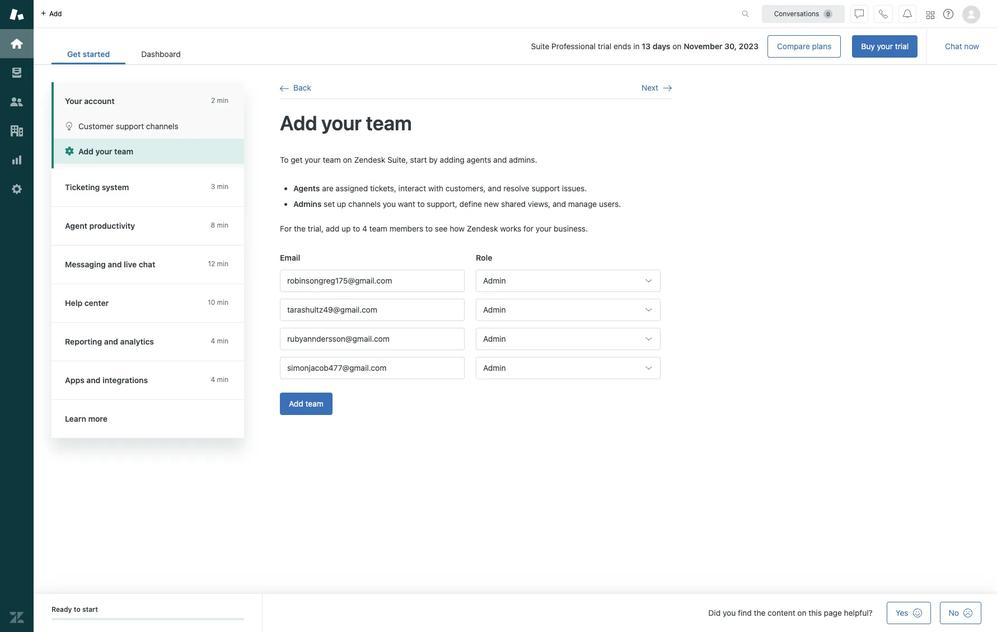 Task type: locate. For each thing, give the bounding box(es) containing it.
adding
[[440, 155, 465, 164]]

1 horizontal spatial add
[[326, 224, 339, 234]]

notifications image
[[903, 9, 912, 18]]

min for ticketing system
[[217, 183, 228, 191]]

up right "trial,"
[[342, 224, 351, 234]]

4 admin button from the top
[[476, 357, 661, 380]]

start
[[410, 155, 427, 164], [82, 606, 98, 614]]

started
[[83, 49, 110, 59]]

with
[[428, 184, 443, 193]]

add
[[49, 9, 62, 18], [326, 224, 339, 234]]

add team button
[[280, 393, 332, 416]]

admin button
[[476, 270, 661, 292], [476, 299, 661, 322], [476, 328, 661, 351], [476, 357, 661, 380]]

help center heading
[[52, 284, 255, 323]]

1 horizontal spatial trial
[[895, 41, 909, 51]]

channels down assigned
[[348, 199, 381, 209]]

add for content-title region
[[280, 111, 317, 135]]

1 horizontal spatial the
[[754, 609, 766, 618]]

1 4 min from the top
[[211, 337, 228, 345]]

business.
[[554, 224, 588, 234]]

add inside "button"
[[289, 399, 303, 409]]

you right did
[[723, 609, 736, 618]]

the
[[294, 224, 306, 234], [754, 609, 766, 618]]

reporting
[[65, 337, 102, 347]]

team
[[366, 111, 412, 135], [114, 147, 133, 156], [323, 155, 341, 164], [369, 224, 387, 234], [305, 399, 324, 409]]

channels up add your team button
[[146, 121, 178, 131]]

1 horizontal spatial support
[[532, 184, 560, 193]]

footer
[[34, 595, 997, 633]]

content
[[768, 609, 795, 618]]

2 email field from the top
[[280, 299, 465, 322]]

1 admin button from the top
[[476, 270, 661, 292]]

and right apps
[[86, 376, 100, 385]]

1 admin from the top
[[483, 276, 506, 286]]

1 horizontal spatial you
[[723, 609, 736, 618]]

days
[[653, 41, 670, 51]]

buy your trial button
[[852, 35, 918, 58]]

your
[[877, 41, 893, 51], [321, 111, 362, 135], [95, 147, 112, 156], [305, 155, 321, 164], [536, 224, 552, 234]]

4 min from the top
[[217, 260, 228, 268]]

apps
[[65, 376, 84, 385]]

customer support channels button
[[54, 114, 244, 139]]

min inside "messaging and live chat" heading
[[217, 260, 228, 268]]

min for agent productivity
[[217, 221, 228, 230]]

get
[[67, 49, 81, 59]]

add inside content-title region
[[280, 111, 317, 135]]

7 min from the top
[[217, 376, 228, 384]]

channels inside region
[[348, 199, 381, 209]]

plans
[[812, 41, 831, 51]]

up right set
[[337, 199, 346, 209]]

messaging and live chat
[[65, 260, 155, 269]]

1 vertical spatial add
[[78, 147, 93, 156]]

add right zendesk support 'icon'
[[49, 9, 62, 18]]

users.
[[599, 199, 621, 209]]

min
[[217, 96, 228, 105], [217, 183, 228, 191], [217, 221, 228, 230], [217, 260, 228, 268], [217, 298, 228, 307], [217, 337, 228, 345], [217, 376, 228, 384]]

to
[[280, 155, 289, 164]]

0 horizontal spatial start
[[82, 606, 98, 614]]

tab list
[[52, 44, 196, 64]]

1 min from the top
[[217, 96, 228, 105]]

the right for
[[294, 224, 306, 234]]

page
[[824, 609, 842, 618]]

3 min from the top
[[217, 221, 228, 230]]

trial inside button
[[895, 41, 909, 51]]

main element
[[0, 0, 34, 633]]

on left the this
[[797, 609, 806, 618]]

add inside add popup button
[[49, 9, 62, 18]]

organizations image
[[10, 124, 24, 138]]

to right ready
[[74, 606, 80, 614]]

min inside your account heading
[[217, 96, 228, 105]]

2 min
[[211, 96, 228, 105]]

start left by
[[410, 155, 427, 164]]

to
[[417, 199, 425, 209], [353, 224, 360, 234], [425, 224, 433, 234], [74, 606, 80, 614]]

see
[[435, 224, 448, 234]]

get started image
[[10, 36, 24, 51]]

zendesk right how on the top of the page
[[467, 224, 498, 234]]

your account heading
[[52, 82, 255, 114]]

button displays agent's chat status as invisible. image
[[855, 9, 864, 18]]

trial for professional
[[598, 41, 611, 51]]

role
[[476, 253, 492, 262]]

0 vertical spatial 4 min
[[211, 337, 228, 345]]

1 vertical spatial 4
[[211, 337, 215, 345]]

1 horizontal spatial channels
[[348, 199, 381, 209]]

support inside button
[[116, 121, 144, 131]]

1 horizontal spatial start
[[410, 155, 427, 164]]

2 4 min from the top
[[211, 376, 228, 384]]

3 admin from the top
[[483, 334, 506, 344]]

views image
[[10, 66, 24, 80]]

your inside content-title region
[[321, 111, 362, 135]]

0 horizontal spatial the
[[294, 224, 306, 234]]

2023
[[739, 41, 759, 51]]

on
[[673, 41, 682, 51], [343, 155, 352, 164], [797, 609, 806, 618]]

customers image
[[10, 95, 24, 109]]

1 horizontal spatial add your team
[[280, 111, 412, 135]]

2 vertical spatial 4
[[211, 376, 215, 384]]

november
[[684, 41, 722, 51]]

1 vertical spatial 4 min
[[211, 376, 228, 384]]

section
[[205, 35, 918, 58]]

agent productivity
[[65, 221, 135, 231]]

to down assigned
[[353, 224, 360, 234]]

trial down notifications icon
[[895, 41, 909, 51]]

dashboard tab
[[126, 44, 196, 64]]

next button
[[642, 83, 672, 93]]

3 email field from the top
[[280, 328, 465, 351]]

add for add team "button"
[[289, 399, 303, 409]]

0 vertical spatial channels
[[146, 121, 178, 131]]

1 trial from the left
[[598, 41, 611, 51]]

1 vertical spatial zendesk
[[467, 224, 498, 234]]

the inside region
[[294, 224, 306, 234]]

trial
[[598, 41, 611, 51], [895, 41, 909, 51]]

3 min
[[211, 183, 228, 191]]

messaging
[[65, 260, 106, 269]]

30,
[[724, 41, 737, 51]]

chat
[[139, 260, 155, 269]]

admin for first admin popup button from the top
[[483, 276, 506, 286]]

support up views,
[[532, 184, 560, 193]]

5 min from the top
[[217, 298, 228, 307]]

add your team
[[280, 111, 412, 135], [78, 147, 133, 156]]

0 vertical spatial support
[[116, 121, 144, 131]]

customers,
[[446, 184, 486, 193]]

4 inside apps and integrations heading
[[211, 376, 215, 384]]

did you find the content on this page helpful?
[[708, 609, 873, 618]]

customer
[[78, 121, 114, 131]]

0 horizontal spatial trial
[[598, 41, 611, 51]]

compare
[[777, 41, 810, 51]]

buy your trial
[[861, 41, 909, 51]]

by
[[429, 155, 438, 164]]

chat now button
[[936, 35, 988, 58]]

conversations button
[[762, 5, 845, 23]]

add your team button
[[54, 139, 244, 164]]

and inside heading
[[108, 260, 122, 269]]

add right "trial,"
[[326, 224, 339, 234]]

0 horizontal spatial zendesk
[[354, 155, 385, 164]]

0 horizontal spatial support
[[116, 121, 144, 131]]

2 trial from the left
[[895, 41, 909, 51]]

0 vertical spatial on
[[673, 41, 682, 51]]

interact
[[398, 184, 426, 193]]

6 min from the top
[[217, 337, 228, 345]]

dashboard
[[141, 49, 181, 59]]

add inside button
[[78, 147, 93, 156]]

min inside ticketing system heading
[[217, 183, 228, 191]]

0 vertical spatial add your team
[[280, 111, 412, 135]]

on right days
[[673, 41, 682, 51]]

0 vertical spatial the
[[294, 224, 306, 234]]

views,
[[528, 199, 550, 209]]

assigned
[[336, 184, 368, 193]]

8
[[211, 221, 215, 230]]

1 vertical spatial add
[[326, 224, 339, 234]]

support,
[[427, 199, 457, 209]]

min for apps and integrations
[[217, 376, 228, 384]]

add your team inside content-title region
[[280, 111, 412, 135]]

you down "tickets,"
[[383, 199, 396, 209]]

Email field
[[280, 270, 465, 292], [280, 299, 465, 322], [280, 328, 465, 351], [280, 357, 465, 380]]

add team
[[289, 399, 324, 409]]

0 vertical spatial add
[[49, 9, 62, 18]]

12
[[208, 260, 215, 268]]

2 admin from the top
[[483, 305, 506, 315]]

you
[[383, 199, 396, 209], [723, 609, 736, 618]]

and left live
[[108, 260, 122, 269]]

1 email field from the top
[[280, 270, 465, 292]]

1 vertical spatial you
[[723, 609, 736, 618]]

3 admin button from the top
[[476, 328, 661, 351]]

add inside region
[[326, 224, 339, 234]]

0 horizontal spatial on
[[343, 155, 352, 164]]

support up add your team button
[[116, 121, 144, 131]]

your
[[65, 96, 82, 106]]

4 for apps and integrations
[[211, 376, 215, 384]]

1 vertical spatial support
[[532, 184, 560, 193]]

3
[[211, 183, 215, 191]]

conversations
[[774, 9, 819, 18]]

1 horizontal spatial on
[[673, 41, 682, 51]]

4 email field from the top
[[280, 357, 465, 380]]

manage
[[568, 199, 597, 209]]

apps and integrations heading
[[52, 362, 255, 400]]

yes
[[896, 609, 908, 618]]

1 vertical spatial add your team
[[78, 147, 133, 156]]

2 horizontal spatial on
[[797, 609, 806, 618]]

the right find
[[754, 609, 766, 618]]

start right ready
[[82, 606, 98, 614]]

0 horizontal spatial add
[[49, 9, 62, 18]]

back
[[293, 83, 311, 92]]

1 vertical spatial on
[[343, 155, 352, 164]]

reporting and analytics
[[65, 337, 154, 347]]

min inside reporting and analytics heading
[[217, 337, 228, 345]]

progress-bar progress bar
[[52, 619, 244, 621]]

1 vertical spatial the
[[754, 609, 766, 618]]

ticketing
[[65, 183, 100, 192]]

0 vertical spatial you
[[383, 199, 396, 209]]

min inside agent productivity heading
[[217, 221, 228, 230]]

admin
[[483, 276, 506, 286], [483, 305, 506, 315], [483, 334, 506, 344], [483, 364, 506, 373]]

support
[[116, 121, 144, 131], [532, 184, 560, 193]]

system
[[102, 183, 129, 192]]

2 vertical spatial on
[[797, 609, 806, 618]]

2 min from the top
[[217, 183, 228, 191]]

learn more button
[[52, 400, 242, 438]]

and up new
[[488, 184, 501, 193]]

2
[[211, 96, 215, 105]]

0 vertical spatial start
[[410, 155, 427, 164]]

email field for 1st admin popup button from the bottom
[[280, 357, 465, 380]]

add
[[280, 111, 317, 135], [78, 147, 93, 156], [289, 399, 303, 409]]

min for messaging and live chat
[[217, 260, 228, 268]]

min inside apps and integrations heading
[[217, 376, 228, 384]]

0 horizontal spatial channels
[[146, 121, 178, 131]]

new
[[484, 199, 499, 209]]

region
[[280, 154, 672, 429]]

4 min inside reporting and analytics heading
[[211, 337, 228, 345]]

min inside "help center" heading
[[217, 298, 228, 307]]

suite professional trial ends in 13 days on november 30, 2023
[[531, 41, 759, 51]]

email field for 2nd admin popup button from the bottom of the page
[[280, 328, 465, 351]]

on up assigned
[[343, 155, 352, 164]]

4 for reporting and analytics
[[211, 337, 215, 345]]

0 vertical spatial add
[[280, 111, 317, 135]]

4 admin from the top
[[483, 364, 506, 373]]

and right agents
[[493, 155, 507, 164]]

0 horizontal spatial add your team
[[78, 147, 133, 156]]

and left analytics
[[104, 337, 118, 347]]

1 vertical spatial channels
[[348, 199, 381, 209]]

4 min
[[211, 337, 228, 345], [211, 376, 228, 384]]

4 inside reporting and analytics heading
[[211, 337, 215, 345]]

4 min inside apps and integrations heading
[[211, 376, 228, 384]]

1 vertical spatial up
[[342, 224, 351, 234]]

trial left ends
[[598, 41, 611, 51]]

8 min
[[211, 221, 228, 230]]

2 vertical spatial add
[[289, 399, 303, 409]]

zendesk left the suite,
[[354, 155, 385, 164]]



Task type: describe. For each thing, give the bounding box(es) containing it.
12 min
[[208, 260, 228, 268]]

10
[[208, 298, 215, 307]]

4 min for integrations
[[211, 376, 228, 384]]

your account
[[65, 96, 115, 106]]

help center
[[65, 298, 109, 308]]

0 vertical spatial up
[[337, 199, 346, 209]]

admin for 1st admin popup button from the bottom
[[483, 364, 506, 373]]

email
[[280, 253, 300, 262]]

integrations
[[102, 376, 148, 385]]

suite
[[531, 41, 549, 51]]

account
[[84, 96, 115, 106]]

members
[[389, 224, 423, 234]]

get started
[[67, 49, 110, 59]]

agents
[[467, 155, 491, 164]]

chat now
[[945, 41, 979, 51]]

13
[[642, 41, 651, 51]]

admin image
[[10, 182, 24, 197]]

admins
[[293, 199, 322, 209]]

learn more heading
[[52, 400, 255, 439]]

channels inside button
[[146, 121, 178, 131]]

help
[[65, 298, 82, 308]]

did
[[708, 609, 721, 618]]

ticketing system
[[65, 183, 129, 192]]

shared
[[501, 199, 526, 209]]

back button
[[280, 83, 311, 93]]

add button
[[34, 0, 69, 27]]

for
[[280, 224, 292, 234]]

ends
[[614, 41, 631, 51]]

zendesk image
[[10, 611, 24, 625]]

1 vertical spatial start
[[82, 606, 98, 614]]

team inside add team "button"
[[305, 399, 324, 409]]

works
[[500, 224, 521, 234]]

no button
[[940, 602, 981, 625]]

the inside footer
[[754, 609, 766, 618]]

are
[[322, 184, 333, 193]]

team inside content-title region
[[366, 111, 412, 135]]

want
[[398, 199, 415, 209]]

0 vertical spatial 4
[[362, 224, 367, 234]]

more
[[88, 414, 107, 424]]

suite,
[[387, 155, 408, 164]]

learn
[[65, 414, 86, 424]]

get help image
[[943, 9, 953, 19]]

email field for first admin popup button from the top
[[280, 270, 465, 292]]

to left see
[[425, 224, 433, 234]]

buy
[[861, 41, 875, 51]]

min for help center
[[217, 298, 228, 307]]

compare plans
[[777, 41, 831, 51]]

email field for 3rd admin popup button from the bottom
[[280, 299, 465, 322]]

0 horizontal spatial you
[[383, 199, 396, 209]]

compare plans button
[[768, 35, 841, 58]]

admins.
[[509, 155, 537, 164]]

agents
[[293, 184, 320, 193]]

add your team inside button
[[78, 147, 133, 156]]

reporting image
[[10, 153, 24, 167]]

analytics
[[120, 337, 154, 347]]

admin for 2nd admin popup button from the bottom of the page
[[483, 334, 506, 344]]

4 min for analytics
[[211, 337, 228, 345]]

footer containing did you find the content on this page helpful?
[[34, 595, 997, 633]]

content-title region
[[280, 110, 672, 136]]

1 horizontal spatial zendesk
[[467, 224, 498, 234]]

ready to start
[[52, 606, 98, 614]]

tab list containing get started
[[52, 44, 196, 64]]

to right want
[[417, 199, 425, 209]]

and right views,
[[553, 199, 566, 209]]

on inside region
[[343, 155, 352, 164]]

issues.
[[562, 184, 587, 193]]

admin for 3rd admin popup button from the bottom
[[483, 305, 506, 315]]

tickets,
[[370, 184, 396, 193]]

admins set up channels you want to support, define new shared views, and manage users.
[[293, 199, 621, 209]]

zendesk support image
[[10, 7, 24, 22]]

learn more
[[65, 414, 107, 424]]

define
[[459, 199, 482, 209]]

this
[[809, 609, 822, 618]]

how
[[450, 224, 465, 234]]

team inside add your team button
[[114, 147, 133, 156]]

apps and integrations
[[65, 376, 148, 385]]

ready
[[52, 606, 72, 614]]

support inside region
[[532, 184, 560, 193]]

next
[[642, 83, 658, 92]]

reporting and analytics heading
[[52, 323, 255, 362]]

set
[[324, 199, 335, 209]]

min for reporting and analytics
[[217, 337, 228, 345]]

November 30, 2023 text field
[[684, 41, 759, 51]]

agents are assigned tickets, interact with customers, and resolve support issues.
[[293, 184, 587, 193]]

trial for your
[[895, 41, 909, 51]]

0 vertical spatial zendesk
[[354, 155, 385, 164]]

live
[[124, 260, 137, 269]]

resolve
[[503, 184, 529, 193]]

no
[[949, 609, 959, 618]]

now
[[964, 41, 979, 51]]

section containing suite professional trial ends in
[[205, 35, 918, 58]]

messaging and live chat heading
[[52, 246, 255, 284]]

min for your account
[[217, 96, 228, 105]]

productivity
[[89, 221, 135, 231]]

yes button
[[887, 602, 931, 625]]

agent productivity heading
[[52, 207, 255, 246]]

ticketing system heading
[[52, 169, 255, 207]]

10 min
[[208, 298, 228, 307]]

agent
[[65, 221, 87, 231]]

in
[[633, 41, 640, 51]]

professional
[[552, 41, 596, 51]]

region containing to get your team on zendesk suite, start by adding agents and admins.
[[280, 154, 672, 429]]

zendesk products image
[[927, 11, 934, 19]]

center
[[84, 298, 109, 308]]

2 admin button from the top
[[476, 299, 661, 322]]



Task type: vqa. For each thing, say whether or not it's contained in the screenshot.
Close icon
no



